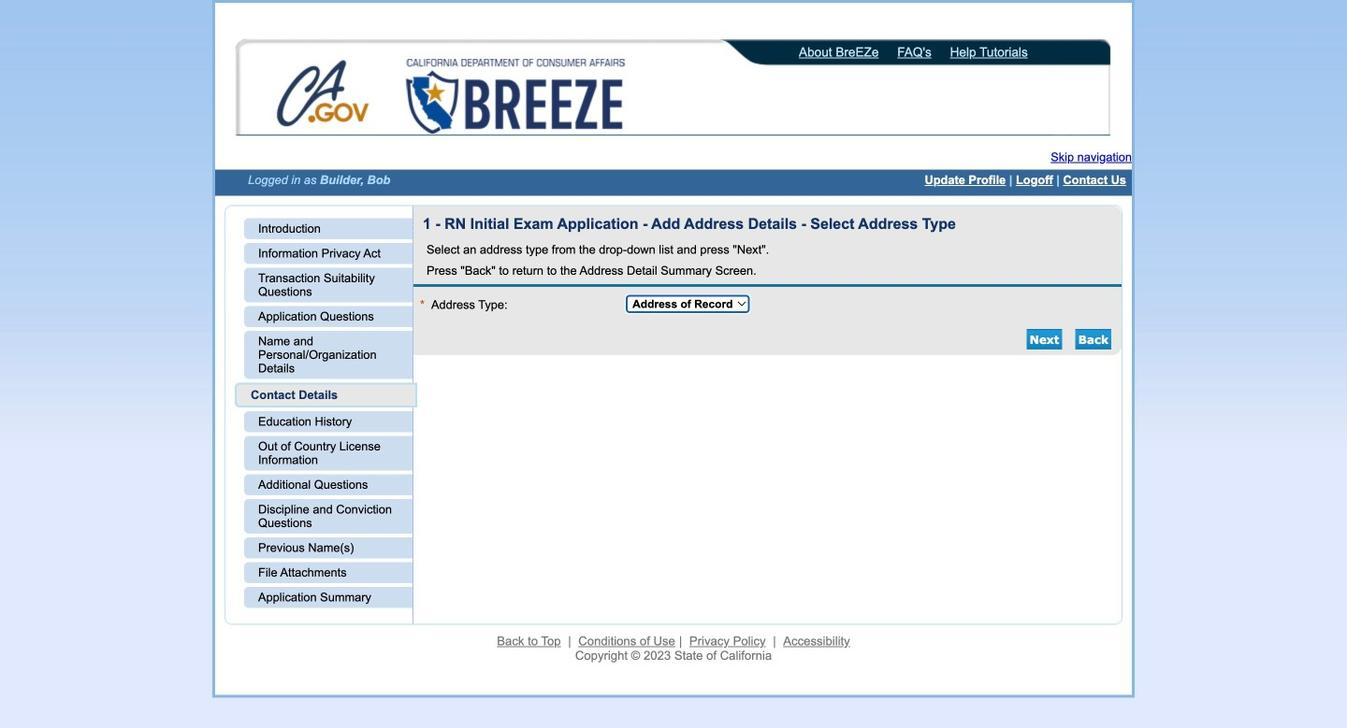 Task type: locate. For each thing, give the bounding box(es) containing it.
state of california breeze image
[[402, 59, 629, 134]]

ca.gov image
[[276, 59, 371, 132]]

None submit
[[1027, 329, 1062, 350], [1076, 329, 1112, 350], [1027, 329, 1062, 350], [1076, 329, 1112, 350]]



Task type: vqa. For each thing, say whether or not it's contained in the screenshot.
rightmost  option
no



